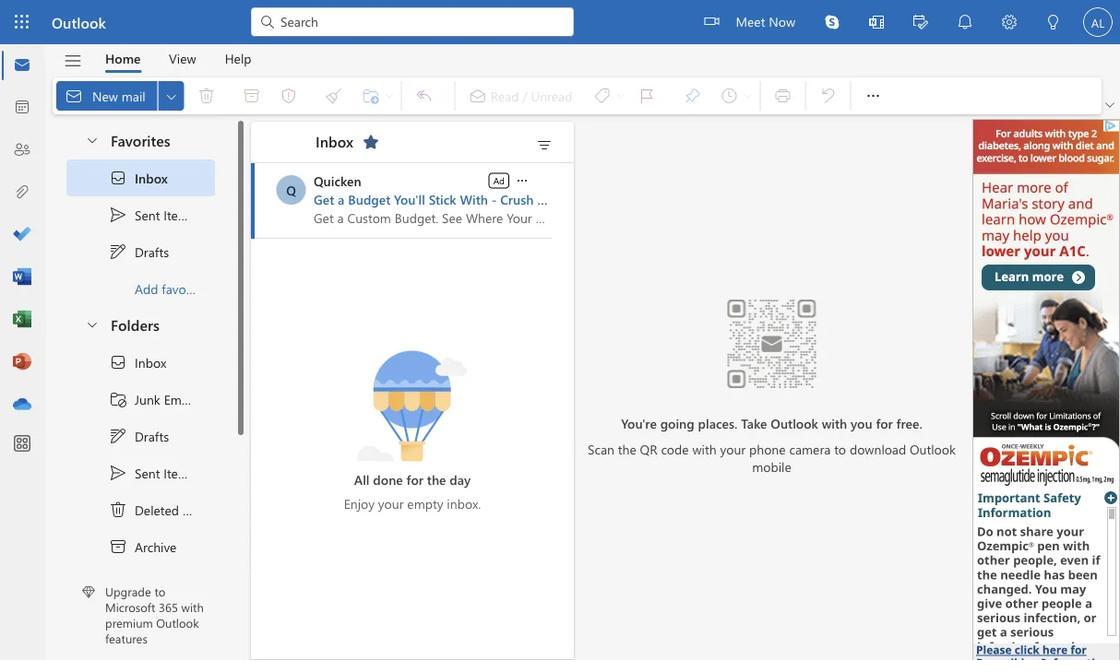 Task type: describe. For each thing, give the bounding box(es) containing it.
empty
[[407, 496, 443, 513]]

 button
[[943, 0, 987, 44]]

mail
[[122, 87, 146, 104]]

inbox for first  tree item from the top of the page
[[135, 170, 168, 187]]

al image
[[1083, 7, 1113, 37]]

stick
[[429, 191, 456, 208]]

you'll
[[394, 191, 425, 208]]

with inside upgrade to microsoft 365 with premium outlook features
[[181, 600, 204, 616]]


[[1106, 101, 1115, 110]]

get a budget you'll stick with - crush your budgeting goals
[[314, 191, 664, 208]]

message list section
[[251, 117, 664, 660]]

 inside dropdown button
[[164, 89, 179, 104]]

quicken
[[314, 172, 361, 189]]

home
[[105, 50, 141, 67]]

enjoy
[[344, 496, 375, 513]]

 button
[[54, 45, 91, 77]]

inbox 
[[316, 131, 380, 151]]

places.
[[698, 415, 738, 432]]


[[65, 87, 83, 105]]

ad
[[493, 174, 505, 187]]

 tree item for 
[[66, 418, 215, 455]]

now
[[769, 12, 795, 30]]

a
[[338, 191, 345, 208]]

 junk email
[[109, 390, 194, 409]]

word image
[[13, 269, 31, 287]]

0 vertical spatial with
[[822, 415, 847, 432]]

 button
[[158, 81, 184, 111]]

free.
[[897, 415, 923, 432]]

favorites tree
[[66, 115, 215, 307]]

2 sent from the top
[[135, 465, 160, 482]]

home button
[[91, 44, 155, 73]]

to inside upgrade to microsoft 365 with premium outlook features
[[154, 584, 165, 600]]

items for 1st the  tree item from the bottom of the page
[[164, 465, 195, 482]]

 sent items for 1st the  tree item from the bottom of the page
[[109, 464, 195, 483]]

code
[[661, 441, 689, 458]]

budgeting
[[567, 191, 628, 208]]

for inside you're going places. take outlook with you for free. scan the qr code with your phone camera to download outlook mobile
[[876, 415, 893, 432]]

 tree item
[[66, 529, 215, 566]]

drafts for 
[[135, 243, 169, 260]]

 inside tree
[[109, 464, 127, 483]]

quicken image
[[276, 175, 306, 205]]

folders tree item
[[66, 307, 215, 344]]

 button
[[1102, 96, 1118, 114]]


[[109, 501, 127, 520]]

 drafts for 
[[109, 427, 169, 446]]

all done for the day enjoy your empty inbox.
[[344, 472, 481, 513]]

calendar image
[[13, 99, 31, 117]]

 for favorites
[[85, 132, 100, 147]]

budget
[[348, 191, 391, 208]]

get
[[314, 191, 334, 208]]

your inside you're going places. take outlook with you for free. scan the qr code with your phone camera to download outlook mobile
[[720, 441, 746, 458]]


[[825, 15, 840, 30]]


[[1002, 15, 1017, 30]]

you're
[[621, 415, 657, 432]]

going
[[660, 415, 695, 432]]

 inside the favorites tree
[[109, 206, 127, 224]]

move & delete group
[[56, 78, 397, 114]]

tab list inside application
[[91, 44, 266, 73]]

 button
[[810, 0, 855, 44]]

outlook link
[[52, 0, 106, 44]]

upgrade to microsoft 365 with premium outlook features
[[105, 584, 204, 647]]

mail image
[[13, 56, 31, 75]]


[[956, 13, 975, 31]]

junk
[[135, 391, 160, 408]]

view button
[[155, 44, 210, 73]]

the inside you're going places. take outlook with you for free. scan the qr code with your phone camera to download outlook mobile
[[618, 441, 637, 458]]

 button
[[855, 0, 899, 47]]

features
[[105, 631, 148, 647]]

q
[[286, 181, 296, 198]]

new
[[92, 87, 118, 104]]


[[535, 137, 554, 155]]

microsoft
[[105, 600, 155, 616]]

 button for favorites
[[76, 123, 107, 157]]

premium features image
[[82, 586, 95, 599]]


[[869, 15, 884, 30]]

 button
[[530, 132, 559, 158]]


[[63, 51, 83, 71]]

outlook up camera
[[771, 415, 818, 432]]

meet
[[736, 12, 765, 30]]

 button
[[987, 0, 1032, 47]]

 tree item
[[66, 492, 215, 529]]

add
[[135, 280, 158, 297]]

 new mail
[[65, 87, 146, 105]]

 for 
[[109, 427, 127, 446]]

add favorite
[[135, 280, 205, 297]]

 archive
[[109, 538, 177, 556]]

help
[[225, 50, 251, 67]]

 deleted items
[[109, 501, 214, 520]]


[[258, 13, 277, 31]]

day
[[450, 472, 471, 489]]

 sent items for 1st the  tree item
[[109, 206, 195, 224]]

crush
[[500, 191, 534, 208]]

2  inbox from the top
[[109, 353, 166, 372]]

 drafts for 
[[109, 243, 169, 261]]



Task type: locate. For each thing, give the bounding box(es) containing it.
1 horizontal spatial with
[[693, 441, 717, 458]]

1 vertical spatial  button
[[76, 307, 107, 341]]

0 vertical spatial drafts
[[135, 243, 169, 260]]

0 vertical spatial 
[[109, 206, 127, 224]]

files image
[[13, 184, 31, 202]]


[[109, 206, 127, 224], [109, 464, 127, 483]]

 tree item up add favorite tree item
[[66, 197, 215, 233]]

outlook inside banner
[[52, 12, 106, 32]]

take
[[741, 415, 767, 432]]


[[109, 538, 127, 556]]

items up  deleted items
[[164, 465, 195, 482]]

0 vertical spatial  drafts
[[109, 243, 169, 261]]

1 vertical spatial for
[[407, 472, 424, 489]]

 tree item
[[66, 381, 215, 418]]

 tree item for 
[[66, 233, 215, 270]]

 inbox inside the favorites tree
[[109, 169, 168, 187]]

Search field
[[279, 12, 563, 31]]

0 vertical spatial 
[[109, 169, 127, 187]]

1 vertical spatial to
[[154, 584, 165, 600]]

sent up add
[[135, 206, 160, 224]]

1 vertical spatial sent
[[135, 465, 160, 482]]

 inside favorites "tree item"
[[85, 132, 100, 147]]

0 vertical spatial sent
[[135, 206, 160, 224]]

phone
[[749, 441, 786, 458]]

goals
[[632, 191, 664, 208]]

1 vertical spatial items
[[164, 465, 195, 482]]

deleted
[[135, 502, 179, 519]]

inbox inside inbox 
[[316, 131, 353, 151]]

the left qr
[[618, 441, 637, 458]]

for right you
[[876, 415, 893, 432]]

inbox down favorites "tree item"
[[135, 170, 168, 187]]

2 vertical spatial items
[[183, 502, 214, 519]]

view
[[169, 50, 196, 67]]

application
[[0, 0, 1120, 661]]


[[362, 133, 380, 151]]

 down 
[[109, 427, 127, 446]]

 button inside favorites "tree item"
[[76, 123, 107, 157]]

1 horizontal spatial to
[[834, 441, 846, 458]]

the
[[618, 441, 637, 458], [427, 472, 446, 489]]

0 vertical spatial your
[[720, 441, 746, 458]]

your down done at the left bottom of page
[[378, 496, 404, 513]]

powerpoint image
[[13, 353, 31, 372]]

folders
[[111, 314, 159, 334]]

1  inbox from the top
[[109, 169, 168, 187]]


[[914, 15, 928, 30]]

inbox.
[[447, 496, 481, 513]]

0 vertical spatial  tree item
[[66, 233, 215, 270]]

upgrade
[[105, 584, 151, 600]]

 button left folders
[[76, 307, 107, 341]]

scan
[[588, 441, 615, 458]]

tree
[[66, 344, 215, 661]]

the inside all done for the day enjoy your empty inbox.
[[427, 472, 446, 489]]

1  button from the top
[[76, 123, 107, 157]]

outlook up 
[[52, 12, 106, 32]]

 for  popup button
[[515, 173, 530, 188]]

items right deleted
[[183, 502, 214, 519]]

1 vertical spatial  tree item
[[66, 344, 215, 381]]

1 vertical spatial inbox
[[135, 170, 168, 187]]

0 horizontal spatial with
[[181, 600, 204, 616]]

done
[[373, 472, 403, 489]]

inbox
[[316, 131, 353, 151], [135, 170, 168, 187], [135, 354, 166, 371]]

 inbox down 'folders' tree item
[[109, 353, 166, 372]]

favorites tree item
[[66, 123, 215, 160]]

2  tree item from the top
[[66, 418, 215, 455]]

 down  dropdown button on the right of the page
[[864, 87, 883, 105]]

tab list containing home
[[91, 44, 266, 73]]

items inside the favorites tree
[[164, 206, 195, 224]]

items for 1st the  tree item
[[164, 206, 195, 224]]

0 horizontal spatial for
[[407, 472, 424, 489]]

1 vertical spatial 
[[85, 132, 100, 147]]


[[704, 14, 719, 29]]

for inside all done for the day enjoy your empty inbox.
[[407, 472, 424, 489]]

 down  new mail
[[85, 132, 100, 147]]

 up add favorite tree item
[[109, 206, 127, 224]]

your down the places.
[[720, 441, 746, 458]]

mobile
[[752, 458, 792, 475]]

 up add favorite tree item
[[109, 243, 127, 261]]

favorite
[[162, 280, 205, 297]]

0 vertical spatial 
[[109, 243, 127, 261]]

1 vertical spatial  tree item
[[66, 455, 215, 492]]

the left day
[[427, 472, 446, 489]]

0 vertical spatial  tree item
[[66, 197, 215, 233]]

0 vertical spatial 
[[864, 87, 883, 105]]

to inside you're going places. take outlook with you for free. scan the qr code with your phone camera to download outlook mobile
[[834, 441, 846, 458]]

2 vertical spatial 
[[85, 317, 100, 332]]

your
[[720, 441, 746, 458], [378, 496, 404, 513]]

outlook banner
[[0, 0, 1120, 47]]

sent inside the favorites tree
[[135, 206, 160, 224]]

 inbox down favorites "tree item"
[[109, 169, 168, 187]]

2  sent items from the top
[[109, 464, 195, 483]]

0 vertical spatial to
[[834, 441, 846, 458]]

people image
[[13, 141, 31, 160]]

sent
[[135, 206, 160, 224], [135, 465, 160, 482]]

1  from the top
[[109, 206, 127, 224]]

2  button from the top
[[76, 307, 107, 341]]

 inside the favorites tree
[[109, 169, 127, 187]]

drafts
[[135, 243, 169, 260], [135, 428, 169, 445]]

 left folders
[[85, 317, 100, 332]]

 tree item
[[66, 233, 215, 270], [66, 418, 215, 455]]

favorites
[[111, 130, 170, 150]]

to do image
[[13, 226, 31, 245]]

 tree item
[[66, 160, 215, 197], [66, 344, 215, 381]]

1 vertical spatial  tree item
[[66, 418, 215, 455]]

1  sent items from the top
[[109, 206, 195, 224]]


[[164, 89, 179, 104], [85, 132, 100, 147], [85, 317, 100, 332]]

 tree item up deleted
[[66, 455, 215, 492]]

 for folders
[[85, 317, 100, 332]]

left-rail-appbar navigation
[[4, 44, 41, 426]]

 inside 'folders' tree item
[[85, 317, 100, 332]]

 button inside 'folders' tree item
[[76, 307, 107, 341]]

2  tree item from the top
[[66, 455, 215, 492]]

with right 365
[[181, 600, 204, 616]]

more apps image
[[13, 436, 31, 454]]

excel image
[[13, 311, 31, 329]]

meet now
[[736, 12, 795, 30]]

 sent items up deleted
[[109, 464, 195, 483]]

 sent items up add
[[109, 206, 195, 224]]

onedrive image
[[13, 396, 31, 414]]

 right mail at the left of the page
[[164, 89, 179, 104]]

with
[[460, 191, 488, 208]]

inbox heading
[[292, 122, 386, 162]]

download
[[850, 441, 906, 458]]

archive
[[135, 539, 177, 556]]

0 vertical spatial the
[[618, 441, 637, 458]]

1 horizontal spatial your
[[720, 441, 746, 458]]

2 drafts from the top
[[135, 428, 169, 445]]

 button for folders
[[76, 307, 107, 341]]

2  from the top
[[109, 464, 127, 483]]

items up favorite
[[164, 206, 195, 224]]

drafts up add
[[135, 243, 169, 260]]

 sent items
[[109, 206, 195, 224], [109, 464, 195, 483]]

 up 
[[109, 353, 127, 372]]

2  from the top
[[109, 353, 127, 372]]

outlook right premium
[[156, 615, 199, 631]]

0 horizontal spatial 
[[515, 173, 530, 188]]

 tree item up add
[[66, 233, 215, 270]]

 inside the favorites tree
[[109, 243, 127, 261]]

tab list
[[91, 44, 266, 73]]


[[109, 243, 127, 261], [109, 427, 127, 446]]

 inside dropdown button
[[864, 87, 883, 105]]

you're going places. take outlook with you for free. scan the qr code with your phone camera to download outlook mobile
[[588, 415, 956, 475]]

 tree item up junk
[[66, 344, 215, 381]]

-
[[492, 191, 497, 208]]

your
[[537, 191, 564, 208]]

camera
[[789, 441, 831, 458]]

1  tree item from the top
[[66, 197, 215, 233]]

 inside popup button
[[515, 173, 530, 188]]

1 drafts from the top
[[135, 243, 169, 260]]

2  from the top
[[109, 427, 127, 446]]

0 vertical spatial inbox
[[316, 131, 353, 151]]

0 vertical spatial items
[[164, 206, 195, 224]]

1  from the top
[[109, 243, 127, 261]]

email
[[164, 391, 194, 408]]

1 vertical spatial 
[[109, 353, 127, 372]]

drafts down  junk email
[[135, 428, 169, 445]]

 tree item
[[66, 197, 215, 233], [66, 455, 215, 492]]

 for 
[[109, 243, 127, 261]]

2  drafts from the top
[[109, 427, 169, 446]]

for up empty
[[407, 472, 424, 489]]

qr
[[640, 441, 658, 458]]

0 vertical spatial  button
[[76, 123, 107, 157]]


[[1046, 15, 1061, 30]]

to right upgrade
[[154, 584, 165, 600]]

help button
[[211, 44, 265, 73]]

items inside  deleted items
[[183, 502, 214, 519]]

1 horizontal spatial 
[[864, 87, 883, 105]]

 button
[[1032, 0, 1076, 47]]

0 vertical spatial  sent items
[[109, 206, 195, 224]]

 tree item down junk
[[66, 418, 215, 455]]

with
[[822, 415, 847, 432], [693, 441, 717, 458], [181, 600, 204, 616]]

inbox inside tree
[[135, 354, 166, 371]]

to
[[834, 441, 846, 458], [154, 584, 165, 600]]

1 horizontal spatial for
[[876, 415, 893, 432]]

0 vertical spatial for
[[876, 415, 893, 432]]

inbox for 2nd  tree item
[[135, 354, 166, 371]]

 for  dropdown button
[[864, 87, 883, 105]]

 drafts up add favorite tree item
[[109, 243, 169, 261]]

your inside all done for the day enjoy your empty inbox.
[[378, 496, 404, 513]]


[[109, 390, 127, 409]]

 button
[[855, 78, 892, 114]]

drafts for 
[[135, 428, 169, 445]]

items for  tree item
[[183, 502, 214, 519]]

1  tree item from the top
[[66, 233, 215, 270]]

 drafts inside the favorites tree
[[109, 243, 169, 261]]

inbox inside the favorites tree
[[135, 170, 168, 187]]

365
[[159, 600, 178, 616]]

1 vertical spatial  drafts
[[109, 427, 169, 446]]

you
[[851, 415, 873, 432]]

0 horizontal spatial your
[[378, 496, 404, 513]]

1 vertical spatial 
[[109, 427, 127, 446]]

 button
[[899, 0, 943, 47]]

 button
[[76, 123, 107, 157], [76, 307, 107, 341]]

 sent items inside the favorites tree
[[109, 206, 195, 224]]

2  tree item from the top
[[66, 344, 215, 381]]

1 vertical spatial your
[[378, 496, 404, 513]]

to right camera
[[834, 441, 846, 458]]

outlook
[[52, 12, 106, 32], [771, 415, 818, 432], [910, 441, 956, 458], [156, 615, 199, 631]]

inbox up  junk email
[[135, 354, 166, 371]]

sent up  tree item
[[135, 465, 160, 482]]

for
[[876, 415, 893, 432], [407, 472, 424, 489]]

1 vertical spatial the
[[427, 472, 446, 489]]

with left you
[[822, 415, 847, 432]]

 button down  new mail
[[76, 123, 107, 157]]

1  tree item from the top
[[66, 160, 215, 197]]

0 vertical spatial 
[[164, 89, 179, 104]]

 tree item down favorites
[[66, 160, 215, 197]]

1 sent from the top
[[135, 206, 160, 224]]

premium
[[105, 615, 153, 631]]

 button
[[514, 171, 531, 189]]

1 vertical spatial with
[[693, 441, 717, 458]]

 up 
[[109, 464, 127, 483]]

application containing outlook
[[0, 0, 1120, 661]]

inbox left ''
[[316, 131, 353, 151]]

outlook down free.
[[910, 441, 956, 458]]

1 vertical spatial  sent items
[[109, 464, 195, 483]]

 search field
[[251, 0, 574, 42]]

1  drafts from the top
[[109, 243, 169, 261]]

0 vertical spatial  inbox
[[109, 169, 168, 187]]

drafts inside the favorites tree
[[135, 243, 169, 260]]

all
[[354, 472, 370, 489]]

outlook inside upgrade to microsoft 365 with premium outlook features
[[156, 615, 199, 631]]

1  from the top
[[109, 169, 127, 187]]


[[864, 87, 883, 105], [515, 173, 530, 188]]

2 vertical spatial with
[[181, 600, 204, 616]]

 drafts down  tree item
[[109, 427, 169, 446]]

2 horizontal spatial with
[[822, 415, 847, 432]]

with down the places.
[[693, 441, 717, 458]]

2 vertical spatial inbox
[[135, 354, 166, 371]]

1 vertical spatial 
[[109, 464, 127, 483]]

0 horizontal spatial the
[[427, 472, 446, 489]]

0 vertical spatial  tree item
[[66, 160, 215, 197]]

1 horizontal spatial the
[[618, 441, 637, 458]]

1 vertical spatial  inbox
[[109, 353, 166, 372]]

 inbox
[[109, 169, 168, 187], [109, 353, 166, 372]]

tags group
[[459, 78, 756, 114]]


[[109, 169, 127, 187], [109, 353, 127, 372]]

0 horizontal spatial to
[[154, 584, 165, 600]]

 up crush
[[515, 173, 530, 188]]

tree containing 
[[66, 344, 215, 661]]

1 vertical spatial 
[[515, 173, 530, 188]]

 button
[[356, 127, 386, 157]]

 down favorites "tree item"
[[109, 169, 127, 187]]

add favorite tree item
[[66, 270, 215, 307]]

1 vertical spatial drafts
[[135, 428, 169, 445]]



Task type: vqa. For each thing, say whether or not it's contained in the screenshot.


